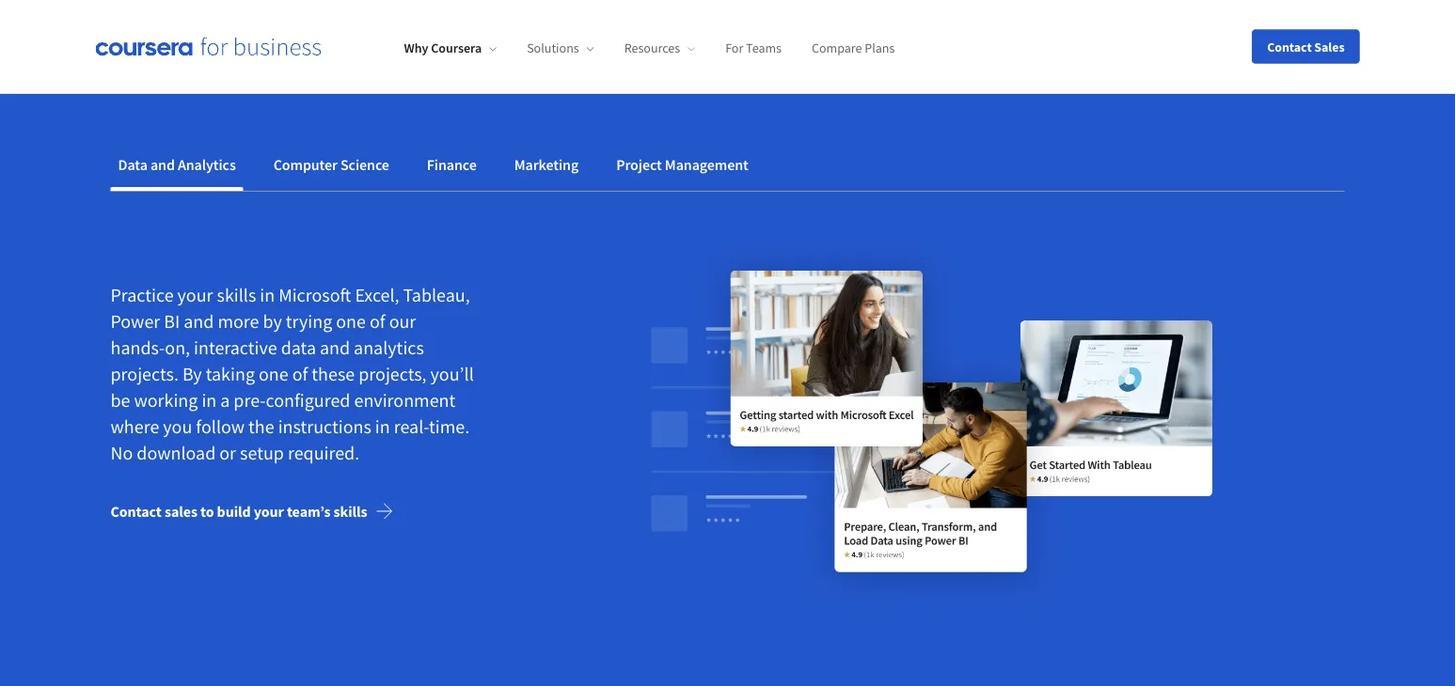 Task type: locate. For each thing, give the bounding box(es) containing it.
0 horizontal spatial contact
[[111, 502, 162, 521]]

power left bi,
[[790, 42, 840, 66]]

where
[[111, 415, 159, 439]]

marketing button
[[507, 142, 586, 187]]

hands-
[[111, 336, 165, 360]]

contact
[[1267, 38, 1312, 55], [111, 502, 162, 521]]

a
[[220, 389, 230, 413]]

one
[[336, 310, 366, 334], [259, 363, 288, 386]]

0 horizontal spatial one
[[259, 363, 288, 386]]

coursera for business image
[[95, 37, 321, 56]]

the
[[248, 415, 274, 439]]

data
[[118, 155, 147, 174]]

of
[[370, 310, 385, 334], [292, 363, 308, 386]]

environment
[[354, 389, 456, 413]]

you
[[163, 415, 192, 439]]

0 horizontal spatial power
[[111, 310, 160, 334]]

of down data
[[292, 363, 308, 386]]

and right the new
[[363, 42, 393, 66]]

2 vertical spatial your
[[254, 502, 284, 521]]

interactive
[[194, 336, 277, 360]]

in left real- at the bottom left of page
[[375, 415, 390, 439]]

1 vertical spatial your
[[177, 284, 213, 307]]

required.
[[288, 442, 360, 465]]

new
[[326, 42, 359, 66]]

management
[[665, 155, 748, 174]]

1 horizontal spatial in
[[260, 284, 275, 307]]

be
[[111, 389, 130, 413]]

practice
[[111, 284, 174, 307]]

1 horizontal spatial of
[[370, 310, 385, 334]]

0 vertical spatial your
[[168, 42, 203, 66]]

0 horizontal spatial skills
[[217, 284, 256, 307]]

0 vertical spatial contact
[[1267, 38, 1312, 55]]

in
[[260, 284, 275, 307], [202, 389, 217, 413], [375, 415, 390, 439]]

contact sales
[[1267, 38, 1345, 55]]

1 vertical spatial power
[[111, 310, 160, 334]]

and up these
[[320, 336, 350, 360]]

your for upskill
[[168, 42, 203, 66]]

sales
[[1314, 38, 1345, 55]]

projects,
[[359, 363, 427, 386]]

1 horizontal spatial one
[[336, 310, 366, 334]]

tableau
[[886, 42, 948, 66]]

power inside practice your skills in microsoft excel, tableau, power bi and more by trying one of our hands-on, interactive data and analytics projects. by taking one of these projects, you'll be working in a pre-configured environment where you follow the instructions in real-time. no download or setup required.
[[111, 310, 160, 334]]

1 vertical spatial in
[[202, 389, 217, 413]]

0 vertical spatial one
[[336, 310, 366, 334]]

1 horizontal spatial contact
[[1267, 38, 1312, 55]]

solutions link
[[527, 40, 594, 57]]

2 vertical spatial in
[[375, 415, 390, 439]]

1 vertical spatial skills
[[333, 502, 367, 521]]

why coursera
[[404, 40, 482, 57]]

data and analytics
[[118, 155, 236, 174]]

1 vertical spatial contact
[[111, 502, 162, 521]]

compare plans link
[[812, 40, 895, 57]]

by
[[263, 310, 282, 334]]

0 vertical spatial power
[[790, 42, 840, 66]]

build
[[217, 502, 251, 521]]

current
[[396, 42, 453, 66]]

0 vertical spatial skills
[[217, 284, 256, 307]]

0 vertical spatial of
[[370, 310, 385, 334]]

one down excel,
[[336, 310, 366, 334]]

science
[[341, 155, 389, 174]]

skills up "more"
[[217, 284, 256, 307]]

2 horizontal spatial in
[[375, 415, 390, 439]]

1 horizontal spatial skills
[[333, 502, 367, 521]]

projects.
[[111, 363, 179, 386]]

no
[[111, 442, 133, 465]]

0 horizontal spatial of
[[292, 363, 308, 386]]

analytics
[[178, 155, 236, 174]]

power up "hands-"
[[111, 310, 160, 334]]

your inside practice your skills in microsoft excel, tableau, power bi and more by trying one of our hands-on, interactive data and analytics projects. by taking one of these projects, you'll be working in a pre-configured environment where you follow the instructions in real-time. no download or setup required.
[[177, 284, 213, 307]]

skills inside contact sales to build your team's skills link
[[333, 502, 367, 521]]

your
[[168, 42, 203, 66], [177, 284, 213, 307], [254, 502, 284, 521]]

your up bi
[[177, 284, 213, 307]]

0 vertical spatial in
[[260, 284, 275, 307]]

instructions
[[278, 415, 371, 439]]

compare plans
[[812, 40, 895, 57]]

and right data
[[150, 155, 175, 174]]

skills
[[217, 284, 256, 307], [333, 502, 367, 521]]

contact sales to build your team's skills
[[111, 502, 367, 521]]

your right build
[[254, 502, 284, 521]]

skills right team's
[[333, 502, 367, 521]]

of left our
[[370, 310, 385, 334]]

in left a
[[202, 389, 217, 413]]

and
[[363, 42, 393, 66], [951, 42, 981, 66], [1094, 42, 1124, 66], [150, 155, 175, 174], [184, 310, 214, 334], [320, 336, 350, 360]]

one up the pre-
[[259, 363, 288, 386]]

in up by
[[260, 284, 275, 307]]

finance button
[[419, 142, 484, 187]]

1 vertical spatial one
[[259, 363, 288, 386]]

contact inside button
[[1267, 38, 1312, 55]]

your right upskill
[[168, 42, 203, 66]]

power
[[790, 42, 840, 66], [111, 310, 160, 334]]

you'll
[[430, 363, 474, 386]]



Task type: vqa. For each thing, say whether or not it's contained in the screenshot.
the skills within Drive efficient, job-aligned skills acquisition with SkillSets, recommendations of world-class content based on successful upskilling patterns of millions of learners around the world.
no



Task type: describe. For each thing, give the bounding box(es) containing it.
plans
[[865, 40, 895, 57]]

google
[[671, 42, 726, 66]]

workforce
[[206, 42, 284, 66]]

content tabs tab list
[[111, 142, 1345, 191]]

sales
[[165, 502, 197, 521]]

excel,
[[355, 284, 399, 307]]

more
[[218, 310, 259, 334]]

working
[[134, 389, 198, 413]]

computer science button
[[266, 142, 397, 187]]

and left more, on the top of the page
[[951, 42, 981, 66]]

project management
[[616, 155, 748, 174]]

to
[[200, 502, 214, 521]]

and right bi
[[184, 310, 214, 334]]

tableau,
[[403, 284, 470, 307]]

marketing
[[514, 155, 579, 174]]

project management button
[[609, 142, 756, 187]]

solutions
[[527, 40, 579, 57]]

or
[[219, 442, 236, 465]]

quickly
[[1034, 42, 1090, 66]]

contact for contact sales
[[1267, 38, 1312, 55]]

upskill your workforce with new and current technology tools, including google sheets, power bi, r, tableau and more, quickly and at scale.
[[111, 42, 1191, 66]]

coursera
[[431, 40, 482, 57]]

including
[[595, 42, 667, 66]]

data and analytics button
[[111, 142, 243, 187]]

scale.
[[1147, 42, 1191, 66]]

by
[[182, 363, 202, 386]]

configured
[[266, 389, 350, 413]]

and left at at the right of page
[[1094, 42, 1124, 66]]

team's
[[287, 502, 331, 521]]

at
[[1128, 42, 1143, 66]]

compare
[[812, 40, 862, 57]]

these
[[312, 363, 355, 386]]

time.
[[429, 415, 469, 439]]

contact for contact sales to build your team's skills
[[111, 502, 162, 521]]

resources link
[[624, 40, 695, 57]]

for
[[725, 40, 743, 57]]

teams
[[746, 40, 782, 57]]

follow
[[196, 415, 245, 439]]

real-
[[394, 415, 429, 439]]

computer
[[273, 155, 338, 174]]

data
[[281, 336, 316, 360]]

taking
[[206, 363, 255, 386]]

project
[[616, 155, 662, 174]]

sheets,
[[730, 42, 787, 66]]

skills inside practice your skills in microsoft excel, tableau, power bi and more by trying one of our hands-on, interactive data and analytics projects. by taking one of these projects, you'll be working in a pre-configured environment where you follow the instructions in real-time. no download or setup required.
[[217, 284, 256, 307]]

contact sales to build your team's skills link
[[111, 489, 409, 534]]

for teams
[[725, 40, 782, 57]]

contact sales button
[[1252, 30, 1360, 63]]

0 horizontal spatial in
[[202, 389, 217, 413]]

and inside data and analytics button
[[150, 155, 175, 174]]

1 vertical spatial of
[[292, 363, 308, 386]]

why coursera link
[[404, 40, 497, 57]]

why
[[404, 40, 428, 57]]

bi,
[[843, 42, 864, 66]]

1 horizontal spatial power
[[790, 42, 840, 66]]

computer science
[[273, 155, 389, 174]]

upskill
[[111, 42, 164, 66]]

download
[[137, 442, 216, 465]]

with
[[288, 42, 322, 66]]

on,
[[165, 336, 190, 360]]

microsoft
[[279, 284, 351, 307]]

pre-
[[234, 389, 266, 413]]

analytics
[[354, 336, 424, 360]]

resources
[[624, 40, 680, 57]]

technology
[[457, 42, 544, 66]]

practice your skills in microsoft excel, tableau, power bi and more by trying one of our hands-on, interactive data and analytics projects. by taking one of these projects, you'll be working in a pre-configured environment where you follow the instructions in real-time. no download or setup required.
[[111, 284, 474, 465]]

finance
[[427, 155, 477, 174]]

guided projects: data & analytics image image
[[564, 237, 1299, 613]]

your for practice
[[177, 284, 213, 307]]

trying
[[286, 310, 332, 334]]

r,
[[867, 42, 882, 66]]

setup
[[240, 442, 284, 465]]

our
[[389, 310, 416, 334]]

more,
[[985, 42, 1031, 66]]

bi
[[164, 310, 180, 334]]

tools,
[[548, 42, 591, 66]]

for teams link
[[725, 40, 782, 57]]



